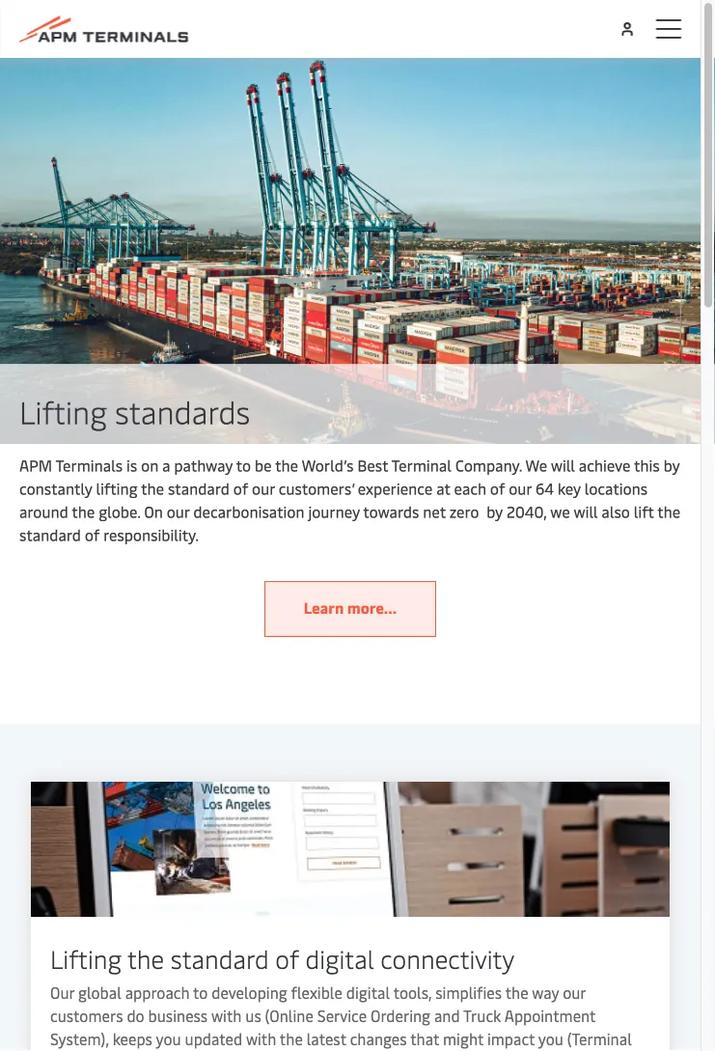 Task type: locate. For each thing, give the bounding box(es) containing it.
with down us in the left bottom of the page
[[246, 1029, 277, 1050]]

journey
[[308, 501, 360, 522]]

learn more...
[[304, 597, 397, 618]]

constantly
[[19, 478, 92, 499]]

digital
[[306, 942, 375, 976], [347, 982, 390, 1003]]

our right way
[[563, 982, 586, 1003]]

1 horizontal spatial with
[[246, 1029, 277, 1050]]

digital up flexible
[[306, 942, 375, 976]]

lifting for lifting standards
[[19, 391, 107, 432]]

do
[[127, 1006, 145, 1026]]

key
[[558, 478, 581, 499]]

customers
[[50, 1006, 123, 1026]]

you down appointment
[[539, 1029, 564, 1050]]

that
[[411, 1029, 440, 1050]]

experience
[[358, 478, 433, 499]]

will
[[551, 455, 576, 476], [574, 501, 598, 522]]

standard up developing
[[171, 942, 269, 976]]

towards
[[364, 501, 420, 522]]

by
[[664, 455, 680, 476], [487, 501, 503, 522]]

1 horizontal spatial to
[[236, 455, 251, 476]]

appointment
[[505, 1006, 596, 1026]]

this
[[635, 455, 660, 476]]

flexible
[[291, 982, 343, 1003]]

by left 2040,
[[487, 501, 503, 522]]

by right this
[[664, 455, 680, 476]]

of
[[234, 478, 248, 499], [491, 478, 505, 499], [85, 525, 100, 545], [276, 942, 299, 976]]

impact
[[488, 1029, 535, 1050]]

lifting for lifting the standard of digital connectivity our global approach to developing flexible digital tools, simplifies the way our customers do business with us (online service ordering and truck appointment system), keeps you updated with the latest changes that might impact you (termin
[[50, 942, 122, 976]]

of down the company.
[[491, 478, 505, 499]]

2 vertical spatial standard
[[171, 942, 269, 976]]

lifting
[[19, 391, 107, 432], [50, 942, 122, 976]]

64
[[536, 478, 554, 499]]

terminals
[[56, 455, 123, 476]]

digital up service
[[347, 982, 390, 1003]]

latest
[[307, 1029, 347, 1050]]

achieve
[[579, 455, 631, 476]]

our
[[252, 478, 275, 499], [509, 478, 532, 499], [167, 501, 190, 522], [563, 982, 586, 1003]]

business
[[148, 1006, 208, 1026]]

best
[[358, 455, 389, 476]]

1 vertical spatial will
[[574, 501, 598, 522]]

updated
[[185, 1029, 243, 1050]]

lifting up global
[[50, 942, 122, 976]]

0 vertical spatial by
[[664, 455, 680, 476]]

global
[[78, 982, 122, 1003]]

our down be at the left top of the page
[[252, 478, 275, 499]]

will up key
[[551, 455, 576, 476]]

the
[[275, 455, 299, 476], [141, 478, 164, 499], [72, 501, 95, 522], [658, 501, 681, 522], [127, 942, 164, 976], [506, 982, 529, 1003], [280, 1029, 303, 1050]]

approach
[[125, 982, 190, 1003]]

service
[[318, 1006, 367, 1026]]

tools,
[[394, 982, 432, 1003]]

to up business
[[193, 982, 208, 1003]]

each
[[454, 478, 487, 499]]

of up flexible
[[276, 942, 299, 976]]

1 vertical spatial with
[[246, 1029, 277, 1050]]

the down constantly
[[72, 501, 95, 522]]

with
[[212, 1006, 242, 1026], [246, 1029, 277, 1050]]

learn
[[304, 597, 344, 618]]

standard down 'pathway'
[[168, 478, 230, 499]]

0 horizontal spatial you
[[156, 1029, 181, 1050]]

pathway
[[174, 455, 233, 476]]

standard down around
[[19, 525, 81, 545]]

the up the on
[[141, 478, 164, 499]]

connectivity
[[381, 942, 515, 976]]

globe.
[[99, 501, 141, 522]]

to inside lifting the standard of digital connectivity our global approach to developing flexible digital tools, simplifies the way our customers do business with us (online service ordering and truck appointment system), keeps you updated with the latest changes that might impact you (termin
[[193, 982, 208, 1003]]

you
[[156, 1029, 181, 1050], [539, 1029, 564, 1050]]

we
[[551, 501, 571, 522]]

0 vertical spatial to
[[236, 455, 251, 476]]

0 vertical spatial lifting
[[19, 391, 107, 432]]

changes
[[350, 1029, 407, 1050]]

1 vertical spatial by
[[487, 501, 503, 522]]

lifting inside lifting the standard of digital connectivity our global approach to developing flexible digital tools, simplifies the way our customers do business with us (online service ordering and truck appointment system), keeps you updated with the latest changes that might impact you (termin
[[50, 942, 122, 976]]

will right we
[[574, 501, 598, 522]]

you down business
[[156, 1029, 181, 1050]]

on
[[144, 501, 163, 522]]

decarbonisation
[[194, 501, 305, 522]]

lifting
[[96, 478, 138, 499]]

0 vertical spatial with
[[212, 1006, 242, 1026]]

(online
[[265, 1006, 314, 1026]]

the right lift
[[658, 501, 681, 522]]

1 vertical spatial digital
[[347, 982, 390, 1003]]

to
[[236, 455, 251, 476], [193, 982, 208, 1003]]

be
[[255, 455, 272, 476]]

truck
[[464, 1006, 502, 1026]]

standard
[[168, 478, 230, 499], [19, 525, 81, 545], [171, 942, 269, 976]]

0 horizontal spatial to
[[193, 982, 208, 1003]]

simplifies
[[436, 982, 502, 1003]]

1 vertical spatial to
[[193, 982, 208, 1003]]

2 you from the left
[[539, 1029, 564, 1050]]

0 horizontal spatial with
[[212, 1006, 242, 1026]]

lifting up terminals
[[19, 391, 107, 432]]

1 horizontal spatial you
[[539, 1029, 564, 1050]]

way
[[533, 982, 560, 1003]]

on
[[141, 455, 159, 476]]

standard inside lifting the standard of digital connectivity our global approach to developing flexible digital tools, simplifies the way our customers do business with us (online service ordering and truck appointment system), keeps you updated with the latest changes that might impact you (termin
[[171, 942, 269, 976]]

of inside lifting the standard of digital connectivity our global approach to developing flexible digital tools, simplifies the way our customers do business with us (online service ordering and truck appointment system), keeps you updated with the latest changes that might impact you (termin
[[276, 942, 299, 976]]

1 vertical spatial lifting
[[50, 942, 122, 976]]

a
[[162, 455, 170, 476]]

with up 'updated'
[[212, 1006, 242, 1026]]

learn more... link
[[264, 582, 437, 638]]

to left be at the left top of the page
[[236, 455, 251, 476]]



Task type: vqa. For each thing, say whether or not it's contained in the screenshot.
updated
yes



Task type: describe. For each thing, give the bounding box(es) containing it.
the up approach
[[127, 942, 164, 976]]

1 vertical spatial standard
[[19, 525, 81, 545]]

lifting standards
[[19, 391, 250, 432]]

locations
[[585, 478, 648, 499]]

the right be at the left top of the page
[[275, 455, 299, 476]]

more...
[[348, 597, 397, 618]]

of down globe.
[[85, 525, 100, 545]]

of up the 'decarbonisation'
[[234, 478, 248, 499]]

apm
[[19, 455, 52, 476]]

is
[[127, 455, 137, 476]]

and
[[435, 1006, 460, 1026]]

1 horizontal spatial by
[[664, 455, 680, 476]]

our inside lifting the standard of digital connectivity our global approach to developing flexible digital tools, simplifies the way our customers do business with us (online service ordering and truck appointment system), keeps you updated with the latest changes that might impact you (termin
[[563, 982, 586, 1003]]

company.
[[456, 455, 523, 476]]

net
[[423, 501, 446, 522]]

customers'
[[279, 478, 354, 499]]

around
[[19, 501, 68, 522]]

world's
[[302, 455, 354, 476]]

our right the on
[[167, 501, 190, 522]]

our
[[50, 982, 74, 1003]]

to inside apm terminals is on a pathway to be the world's best terminal company. we will achieve this by constantly lifting the standard of our customers' experience at each of our 64 key locations around the globe. on our decarbonisation journey towards net zero  by 2040, we will also lift the standard of responsibility.
[[236, 455, 251, 476]]

lifting the standard of digital connectivity our global approach to developing flexible digital tools, simplifies the way our customers do business with us (online service ordering and truck appointment system), keeps you updated with the latest changes that might impact you (termin
[[50, 942, 647, 1052]]

we
[[526, 455, 548, 476]]

us
[[246, 1006, 262, 1026]]

1 you from the left
[[156, 1029, 181, 1050]]

terminal
[[392, 455, 452, 476]]

apmt container tracking banner image
[[31, 782, 670, 918]]

0 vertical spatial digital
[[306, 942, 375, 976]]

standards
[[115, 391, 250, 432]]

also
[[602, 501, 631, 522]]

at
[[437, 478, 451, 499]]

responsibility.
[[103, 525, 199, 545]]

our up 2040,
[[509, 478, 532, 499]]

2040,
[[507, 501, 547, 522]]

0 vertical spatial will
[[551, 455, 576, 476]]

apm terminals is on a pathway to be the world's best terminal company. we will achieve this by constantly lifting the standard of our customers' experience at each of our 64 key locations around the globe. on our decarbonisation journey towards net zero  by 2040, we will also lift the standard of responsibility.
[[19, 455, 681, 545]]

system),
[[50, 1029, 109, 1050]]

the left way
[[506, 982, 529, 1003]]

ordering
[[371, 1006, 431, 1026]]

the down (online
[[280, 1029, 303, 1050]]

might
[[443, 1029, 484, 1050]]

lift
[[634, 501, 655, 522]]

0 vertical spatial standard
[[168, 478, 230, 499]]

0 horizontal spatial by
[[487, 501, 503, 522]]

developing
[[212, 982, 288, 1003]]

keeps
[[113, 1029, 153, 1050]]



